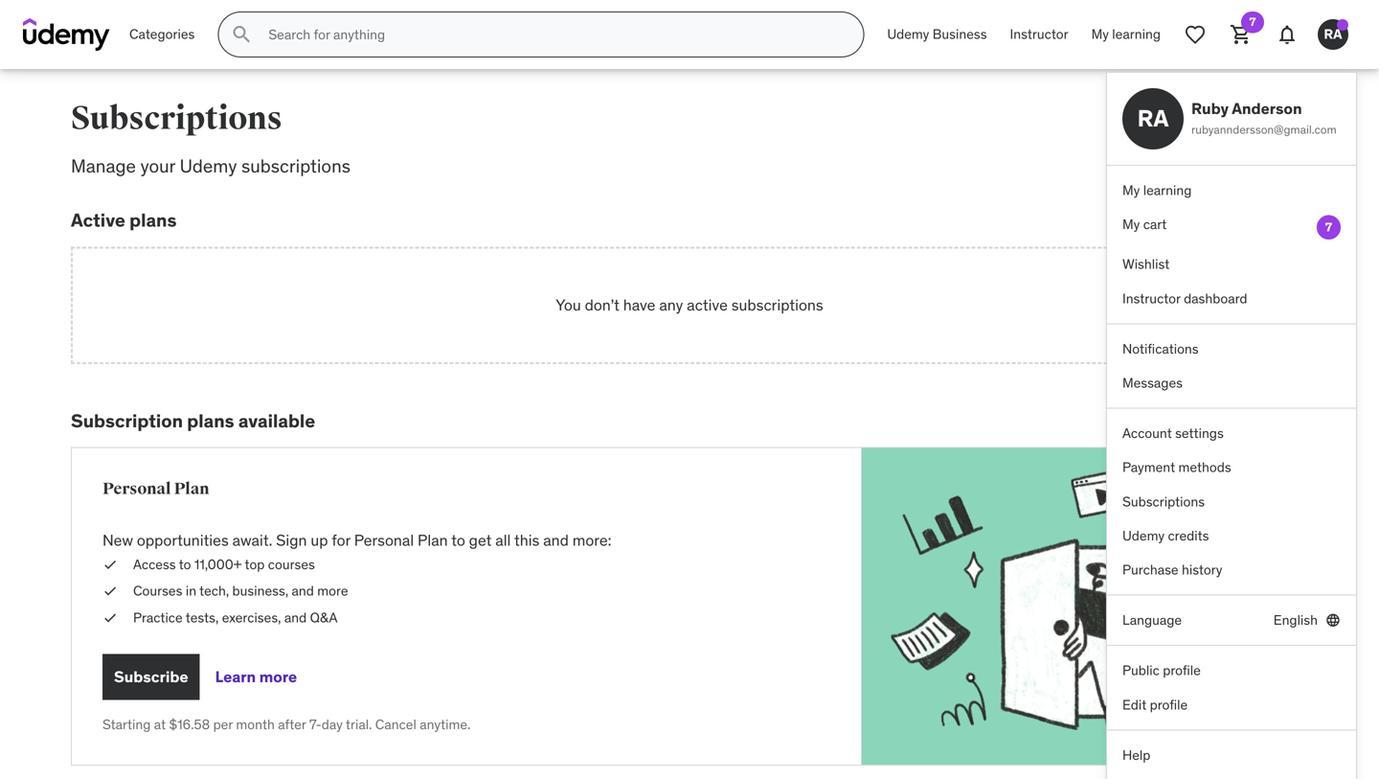 Task type: locate. For each thing, give the bounding box(es) containing it.
this
[[515, 531, 540, 550]]

my learning link down 'rubyanndersson@gmail.com'
[[1108, 173, 1357, 208]]

0 horizontal spatial subscriptions
[[71, 99, 282, 138]]

0 vertical spatial profile
[[1164, 662, 1202, 679]]

active plans
[[71, 209, 177, 232]]

1 horizontal spatial plan
[[418, 531, 448, 550]]

personal right for
[[354, 531, 414, 550]]

xsmall image right english on the bottom of the page
[[1326, 611, 1342, 630]]

0 vertical spatial instructor
[[1011, 26, 1069, 43]]

active
[[71, 209, 125, 232]]

plan
[[174, 479, 209, 499], [418, 531, 448, 550]]

my learning
[[1092, 26, 1161, 43], [1123, 182, 1193, 199]]

1 horizontal spatial ra
[[1325, 25, 1343, 43]]

plan up opportunities at the bottom of the page
[[174, 479, 209, 499]]

1 vertical spatial and
[[292, 582, 314, 600]]

1 horizontal spatial subscriptions
[[1123, 493, 1206, 510]]

udemy left business
[[888, 26, 930, 43]]

0 vertical spatial personal
[[103, 479, 171, 499]]

0 vertical spatial to
[[452, 531, 466, 550]]

categories button
[[118, 11, 206, 57]]

$16.58
[[169, 716, 210, 733]]

my
[[1092, 26, 1110, 43], [1123, 182, 1141, 199], [1123, 216, 1141, 233]]

subscriptions
[[241, 154, 351, 177], [732, 295, 824, 315]]

ra left ruby
[[1138, 104, 1170, 133]]

to left get
[[452, 531, 466, 550]]

after
[[278, 716, 306, 733]]

profile right edit on the right bottom of the page
[[1151, 696, 1189, 713]]

1 vertical spatial plan
[[418, 531, 448, 550]]

profile
[[1164, 662, 1202, 679], [1151, 696, 1189, 713]]

help
[[1123, 746, 1151, 764]]

ra for ra
[[1325, 25, 1343, 43]]

payment
[[1123, 459, 1176, 476]]

plan left get
[[418, 531, 448, 550]]

public
[[1123, 662, 1160, 679]]

0 vertical spatial udemy
[[888, 26, 930, 43]]

access
[[133, 556, 176, 573]]

1 horizontal spatial personal
[[354, 531, 414, 550]]

profile right public
[[1164, 662, 1202, 679]]

ruby anderson rubyanndersson@gmail.com
[[1192, 99, 1337, 137]]

1 horizontal spatial plans
[[187, 409, 234, 432]]

manage your udemy subscriptions
[[71, 154, 351, 177]]

2 horizontal spatial udemy
[[1123, 527, 1165, 544]]

tests,
[[186, 609, 219, 626]]

subscribe button
[[103, 654, 200, 700]]

udemy up purchase
[[1123, 527, 1165, 544]]

my learning up cart
[[1123, 182, 1193, 199]]

0 vertical spatial subscriptions
[[71, 99, 282, 138]]

ra link
[[1311, 11, 1357, 57]]

ra
[[1325, 25, 1343, 43], [1138, 104, 1170, 133]]

xsmall image down new
[[103, 555, 118, 574]]

instructor right business
[[1011, 26, 1069, 43]]

and right this
[[544, 531, 569, 550]]

more right learn
[[259, 667, 297, 686]]

xsmall image
[[103, 582, 118, 601]]

plans
[[129, 209, 177, 232], [187, 409, 234, 432]]

instructor down wishlist
[[1123, 290, 1181, 307]]

0 horizontal spatial to
[[179, 556, 191, 573]]

1 horizontal spatial subscriptions
[[732, 295, 824, 315]]

0 horizontal spatial udemy
[[180, 154, 237, 177]]

plans down your at left
[[129, 209, 177, 232]]

udemy right your at left
[[180, 154, 237, 177]]

0 vertical spatial 7
[[1250, 14, 1257, 29]]

1 vertical spatial ra
[[1138, 104, 1170, 133]]

you don't have any active subscriptions
[[556, 295, 824, 315]]

my learning link left wishlist "icon"
[[1081, 11, 1173, 57]]

subscriptions up your at left
[[71, 99, 282, 138]]

0 horizontal spatial ra
[[1138, 104, 1170, 133]]

udemy
[[888, 26, 930, 43], [180, 154, 237, 177], [1123, 527, 1165, 544]]

udemy business
[[888, 26, 988, 43]]

active
[[687, 295, 728, 315]]

0 vertical spatial more
[[317, 582, 348, 600]]

more
[[317, 582, 348, 600], [259, 667, 297, 686]]

up
[[311, 531, 328, 550]]

plans left available
[[187, 409, 234, 432]]

cart
[[1144, 216, 1168, 233]]

to
[[452, 531, 466, 550], [179, 556, 191, 573]]

tech,
[[199, 582, 229, 600]]

0 horizontal spatial plan
[[174, 479, 209, 499]]

anytime.
[[420, 716, 471, 733]]

exercises,
[[222, 609, 281, 626]]

1 vertical spatial learning
[[1144, 182, 1193, 199]]

2 vertical spatial udemy
[[1123, 527, 1165, 544]]

xsmall image down xsmall icon
[[103, 608, 118, 627]]

instructor dashboard
[[1123, 290, 1248, 307]]

shopping cart with 7 items image
[[1230, 23, 1253, 46]]

and down the courses
[[292, 582, 314, 600]]

instructor
[[1011, 26, 1069, 43], [1123, 290, 1181, 307]]

opportunities
[[137, 531, 229, 550]]

public profile
[[1123, 662, 1202, 679]]

per
[[213, 716, 233, 733]]

in
[[186, 582, 197, 600]]

1 vertical spatial plans
[[187, 409, 234, 432]]

my up 'my cart'
[[1123, 182, 1141, 199]]

0 vertical spatial plans
[[129, 209, 177, 232]]

0 vertical spatial ra
[[1325, 25, 1343, 43]]

learning left wishlist "icon"
[[1113, 26, 1161, 43]]

any
[[660, 295, 684, 315]]

0 horizontal spatial instructor
[[1011, 26, 1069, 43]]

my left cart
[[1123, 216, 1141, 233]]

subscribe
[[114, 667, 188, 686]]

and left the q&a
[[284, 609, 307, 626]]

1 vertical spatial profile
[[1151, 696, 1189, 713]]

ra right 7 link
[[1325, 25, 1343, 43]]

1 vertical spatial 7
[[1326, 220, 1333, 235]]

1 vertical spatial to
[[179, 556, 191, 573]]

month
[[236, 716, 275, 733]]

my learning left wishlist "icon"
[[1092, 26, 1161, 43]]

learning up cart
[[1144, 182, 1193, 199]]

1 horizontal spatial udemy
[[888, 26, 930, 43]]

0 vertical spatial my
[[1092, 26, 1110, 43]]

trial.
[[346, 716, 372, 733]]

0 horizontal spatial plans
[[129, 209, 177, 232]]

to down opportunities at the bottom of the page
[[179, 556, 191, 573]]

plans for active
[[129, 209, 177, 232]]

starting at $16.58 per month after 7-day trial. cancel anytime.
[[103, 716, 471, 733]]

subscriptions up udemy credits
[[1123, 493, 1206, 510]]

purchase history link
[[1108, 553, 1357, 587]]

subscriptions link
[[1108, 485, 1357, 519]]

more up the q&a
[[317, 582, 348, 600]]

1 vertical spatial my
[[1123, 182, 1141, 199]]

new opportunities await. sign up for personal plan to get all this and more:
[[103, 531, 612, 550]]

Search for anything text field
[[265, 18, 841, 51]]

udemy for udemy business
[[888, 26, 930, 43]]

manage
[[71, 154, 136, 177]]

sign
[[276, 531, 307, 550]]

learning
[[1113, 26, 1161, 43], [1144, 182, 1193, 199]]

cancel
[[375, 716, 417, 733]]

0 horizontal spatial subscriptions
[[241, 154, 351, 177]]

and
[[544, 531, 569, 550], [292, 582, 314, 600], [284, 609, 307, 626]]

1 vertical spatial subscriptions
[[1123, 493, 1206, 510]]

7
[[1250, 14, 1257, 29], [1326, 220, 1333, 235]]

1 horizontal spatial instructor
[[1123, 290, 1181, 307]]

1 vertical spatial instructor
[[1123, 290, 1181, 307]]

my right instructor link
[[1092, 26, 1110, 43]]

xsmall image
[[103, 555, 118, 574], [103, 608, 118, 627], [1326, 611, 1342, 630]]

wishlist link
[[1108, 247, 1357, 282]]

day
[[322, 716, 343, 733]]

0 horizontal spatial more
[[259, 667, 297, 686]]

1 vertical spatial subscriptions
[[732, 295, 824, 315]]

personal up new
[[103, 479, 171, 499]]

0 vertical spatial plan
[[174, 479, 209, 499]]

profile for edit profile
[[1151, 696, 1189, 713]]

1 horizontal spatial more
[[317, 582, 348, 600]]

udemy for udemy credits
[[1123, 527, 1165, 544]]



Task type: describe. For each thing, give the bounding box(es) containing it.
1 vertical spatial my learning
[[1123, 182, 1193, 199]]

messages
[[1123, 374, 1184, 391]]

udemy credits link
[[1108, 519, 1357, 553]]

1 vertical spatial my learning link
[[1108, 173, 1357, 208]]

purchase
[[1123, 561, 1179, 578]]

7-
[[309, 716, 322, 733]]

learn more link
[[215, 654, 297, 700]]

all
[[496, 531, 511, 550]]

my cart
[[1123, 216, 1168, 233]]

submit search image
[[230, 23, 253, 46]]

learn more
[[215, 667, 297, 686]]

11,000+
[[194, 556, 242, 573]]

udemy business link
[[876, 11, 999, 57]]

you have alerts image
[[1338, 19, 1349, 31]]

0 vertical spatial subscriptions
[[241, 154, 351, 177]]

available
[[238, 409, 315, 432]]

learn
[[215, 667, 256, 686]]

categories
[[129, 26, 195, 43]]

starting
[[103, 716, 151, 733]]

practice
[[133, 609, 183, 626]]

udemy image
[[23, 18, 110, 51]]

get
[[469, 531, 492, 550]]

ruby
[[1192, 99, 1230, 118]]

your
[[140, 154, 175, 177]]

subscription plans available
[[71, 409, 315, 432]]

purchase history
[[1123, 561, 1223, 578]]

await.
[[232, 531, 273, 550]]

1 vertical spatial udemy
[[180, 154, 237, 177]]

settings
[[1176, 425, 1225, 442]]

business,
[[232, 582, 289, 600]]

instructor for instructor dashboard
[[1123, 290, 1181, 307]]

courses
[[133, 582, 183, 600]]

1 horizontal spatial to
[[452, 531, 466, 550]]

for
[[332, 531, 351, 550]]

notifications link
[[1108, 332, 1357, 366]]

wishlist
[[1123, 256, 1170, 273]]

access to 11,000+ top courses
[[133, 556, 315, 573]]

top
[[245, 556, 265, 573]]

account settings
[[1123, 425, 1225, 442]]

payment methods link
[[1108, 451, 1357, 485]]

0 vertical spatial learning
[[1113, 26, 1161, 43]]

courses in tech, business, and more
[[133, 582, 348, 600]]

courses
[[268, 556, 315, 573]]

ra for my learning
[[1138, 104, 1170, 133]]

1 vertical spatial more
[[259, 667, 297, 686]]

edit
[[1123, 696, 1147, 713]]

instructor for instructor
[[1011, 26, 1069, 43]]

wishlist image
[[1184, 23, 1207, 46]]

account settings link
[[1108, 416, 1357, 451]]

account
[[1123, 425, 1173, 442]]

edit profile link
[[1108, 688, 1357, 722]]

2 vertical spatial and
[[284, 609, 307, 626]]

0 vertical spatial my learning
[[1092, 26, 1161, 43]]

xsmall image for access
[[103, 555, 118, 574]]

0 horizontal spatial personal
[[103, 479, 171, 499]]

7 link
[[1219, 11, 1265, 57]]

history
[[1183, 561, 1223, 578]]

instructor dashboard link
[[1108, 282, 1357, 316]]

xsmall image for practice
[[103, 608, 118, 627]]

don't
[[585, 295, 620, 315]]

english
[[1274, 611, 1319, 629]]

q&a
[[310, 609, 338, 626]]

new
[[103, 531, 133, 550]]

profile for public profile
[[1164, 662, 1202, 679]]

practice tests, exercises, and q&a
[[133, 609, 338, 626]]

subscription
[[71, 409, 183, 432]]

0 vertical spatial and
[[544, 531, 569, 550]]

udemy credits
[[1123, 527, 1210, 544]]

personal plan
[[103, 479, 209, 499]]

business
[[933, 26, 988, 43]]

more:
[[573, 531, 612, 550]]

instructor link
[[999, 11, 1081, 57]]

payment methods
[[1123, 459, 1232, 476]]

notifications
[[1123, 340, 1199, 357]]

1 horizontal spatial 7
[[1326, 220, 1333, 235]]

at
[[154, 716, 166, 733]]

0 horizontal spatial 7
[[1250, 14, 1257, 29]]

language
[[1123, 611, 1183, 629]]

methods
[[1179, 459, 1232, 476]]

messages link
[[1108, 366, 1357, 400]]

anderson
[[1233, 99, 1303, 118]]

2 vertical spatial my
[[1123, 216, 1141, 233]]

edit profile
[[1123, 696, 1189, 713]]

plans for subscription
[[187, 409, 234, 432]]

help link
[[1108, 738, 1357, 772]]

you
[[556, 295, 581, 315]]

0 vertical spatial my learning link
[[1081, 11, 1173, 57]]

rubyanndersson@gmail.com
[[1192, 122, 1337, 137]]

public profile link
[[1108, 654, 1357, 688]]

1 vertical spatial personal
[[354, 531, 414, 550]]

credits
[[1169, 527, 1210, 544]]



Task type: vqa. For each thing, say whether or not it's contained in the screenshot.
25,000+
no



